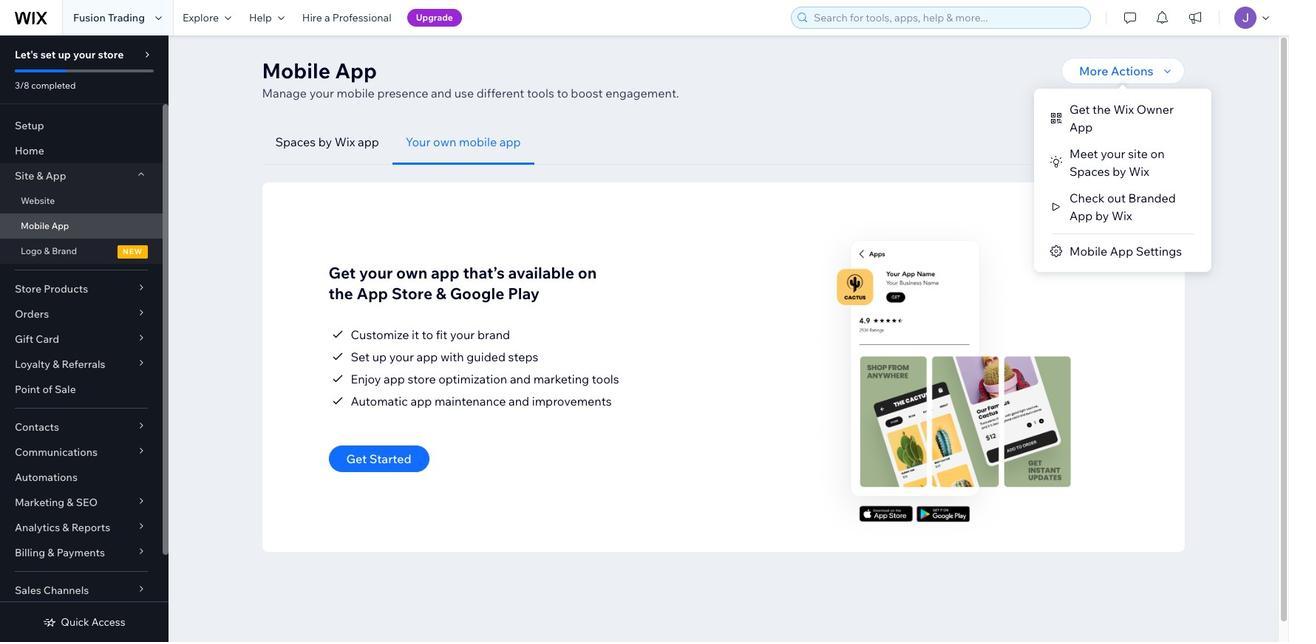 Task type: locate. For each thing, give the bounding box(es) containing it.
1 horizontal spatial own
[[433, 135, 456, 149]]

website
[[21, 195, 55, 206]]

2 vertical spatial by
[[1096, 209, 1109, 223]]

2 vertical spatial get
[[346, 452, 367, 467]]

to left boost
[[557, 86, 568, 101]]

store products button
[[0, 277, 163, 302]]

1 horizontal spatial store
[[408, 372, 436, 387]]

0 horizontal spatial the
[[329, 284, 353, 303]]

spaces down "manage"
[[275, 135, 316, 149]]

& for reports
[[62, 521, 69, 535]]

app
[[358, 135, 379, 149], [500, 135, 521, 149], [431, 263, 460, 282], [417, 350, 438, 365], [384, 372, 405, 387], [411, 394, 432, 409]]

0 horizontal spatial tools
[[527, 86, 554, 101]]

1 horizontal spatial tools
[[592, 372, 619, 387]]

orders button
[[0, 302, 163, 327]]

started
[[370, 452, 412, 467]]

&
[[37, 169, 43, 183], [44, 245, 50, 257], [436, 284, 447, 303], [53, 358, 59, 371], [67, 496, 74, 509], [62, 521, 69, 535], [48, 546, 54, 560]]

your inside meet your site on spaces by wix
[[1101, 146, 1126, 161]]

check
[[1070, 191, 1105, 206]]

get left the started
[[346, 452, 367, 467]]

1 horizontal spatial spaces
[[1070, 164, 1110, 179]]

mobile inside mobile app manage your mobile presence and use different tools to boost engagement.
[[337, 86, 375, 101]]

sale
[[55, 383, 76, 396]]

meet
[[1070, 146, 1098, 161]]

mobile for mobile app settings
[[1070, 244, 1108, 259]]

communications button
[[0, 440, 163, 465]]

& right site at the top
[[37, 169, 43, 183]]

3/8 completed
[[15, 80, 76, 91]]

store down it
[[408, 372, 436, 387]]

by
[[318, 135, 332, 149], [1113, 164, 1127, 179], [1096, 209, 1109, 223]]

get the wix owner app
[[1070, 102, 1174, 135]]

0 horizontal spatial on
[[578, 263, 597, 282]]

hire a professional
[[302, 11, 392, 24]]

automations
[[15, 471, 78, 484]]

0 horizontal spatial mobile
[[21, 220, 49, 231]]

the up customize
[[329, 284, 353, 303]]

the inside get the wix owner app
[[1093, 102, 1111, 117]]

products
[[44, 282, 88, 296]]

& right logo
[[44, 245, 50, 257]]

get inside get the wix owner app
[[1070, 102, 1090, 117]]

1 vertical spatial own
[[396, 263, 428, 282]]

to right it
[[422, 328, 433, 342]]

marketing
[[15, 496, 64, 509]]

& right loyalty
[[53, 358, 59, 371]]

mobile
[[337, 86, 375, 101], [459, 135, 497, 149]]

and
[[431, 86, 452, 101], [510, 372, 531, 387], [509, 394, 529, 409]]

channels
[[44, 584, 89, 597]]

app left settings
[[1110, 244, 1134, 259]]

let's
[[15, 48, 38, 61]]

2 horizontal spatial mobile
[[1070, 244, 1108, 259]]

spaces by wix app button
[[262, 120, 392, 165]]

use
[[454, 86, 474, 101]]

fit
[[436, 328, 448, 342]]

own right 'your'
[[433, 135, 456, 149]]

the
[[1093, 102, 1111, 117], [329, 284, 353, 303]]

menu
[[1034, 96, 1212, 265]]

that's
[[463, 263, 505, 282]]

app down "professional"
[[335, 58, 377, 84]]

get for get the wix owner app
[[1070, 102, 1090, 117]]

completed
[[31, 80, 76, 91]]

help button
[[240, 0, 293, 35]]

& left google
[[436, 284, 447, 303]]

store products
[[15, 282, 88, 296]]

& inside dropdown button
[[62, 521, 69, 535]]

by inside 'button'
[[318, 135, 332, 149]]

point
[[15, 383, 40, 396]]

card
[[36, 333, 59, 346]]

point of sale
[[15, 383, 76, 396]]

wix left 'your'
[[335, 135, 355, 149]]

0 vertical spatial the
[[1093, 102, 1111, 117]]

0 vertical spatial up
[[58, 48, 71, 61]]

mobile down website
[[21, 220, 49, 231]]

0 vertical spatial by
[[318, 135, 332, 149]]

your own mobile app button
[[392, 120, 534, 165]]

mobile up "manage"
[[262, 58, 330, 84]]

loyalty & referrals
[[15, 358, 105, 371]]

site
[[15, 169, 34, 183]]

app up automatic
[[384, 372, 405, 387]]

app inside button
[[1110, 244, 1134, 259]]

up inside customize it to fit your brand set up your app with guided steps enjoy app store optimization and marketing tools automatic app maintenance and improvements
[[372, 350, 387, 365]]

2 horizontal spatial by
[[1113, 164, 1127, 179]]

app down check
[[1070, 209, 1093, 223]]

& left reports
[[62, 521, 69, 535]]

0 vertical spatial spaces
[[275, 135, 316, 149]]

0 vertical spatial store
[[98, 48, 124, 61]]

spaces down meet
[[1070, 164, 1110, 179]]

1 vertical spatial mobile
[[459, 135, 497, 149]]

1 horizontal spatial the
[[1093, 102, 1111, 117]]

of
[[42, 383, 52, 396]]

tab list
[[262, 120, 1185, 165]]

wix left owner
[[1114, 102, 1134, 117]]

your down it
[[389, 350, 414, 365]]

trading
[[108, 11, 145, 24]]

store up orders
[[15, 282, 41, 296]]

get down more
[[1070, 102, 1090, 117]]

mobile inside button
[[1070, 244, 1108, 259]]

different
[[477, 86, 525, 101]]

sales channels
[[15, 584, 89, 597]]

0 vertical spatial get
[[1070, 102, 1090, 117]]

your own mobile app
[[406, 135, 521, 149]]

store
[[15, 282, 41, 296], [392, 284, 433, 303]]

0 horizontal spatial store
[[15, 282, 41, 296]]

0 horizontal spatial mobile
[[337, 86, 375, 101]]

app up website
[[46, 169, 66, 183]]

1 vertical spatial by
[[1113, 164, 1127, 179]]

1 vertical spatial the
[[329, 284, 353, 303]]

1 horizontal spatial to
[[557, 86, 568, 101]]

orders
[[15, 308, 49, 321]]

improvements
[[532, 394, 612, 409]]

1 vertical spatial store
[[408, 372, 436, 387]]

setup link
[[0, 113, 163, 138]]

website link
[[0, 189, 163, 214]]

get
[[1070, 102, 1090, 117], [329, 263, 356, 282], [346, 452, 367, 467]]

0 horizontal spatial by
[[318, 135, 332, 149]]

app up customize
[[357, 284, 388, 303]]

app up meet
[[1070, 120, 1093, 135]]

manage
[[262, 86, 307, 101]]

store up it
[[392, 284, 433, 303]]

mobile inside sidebar element
[[21, 220, 49, 231]]

get up customize
[[329, 263, 356, 282]]

app left 'your'
[[358, 135, 379, 149]]

on right available
[[578, 263, 597, 282]]

fusion
[[73, 11, 106, 24]]

store inside store products dropdown button
[[15, 282, 41, 296]]

the down more
[[1093, 102, 1111, 117]]

1 horizontal spatial mobile
[[262, 58, 330, 84]]

1 horizontal spatial store
[[392, 284, 433, 303]]

your right set
[[73, 48, 96, 61]]

to inside customize it to fit your brand set up your app with guided steps enjoy app store optimization and marketing tools automatic app maintenance and improvements
[[422, 328, 433, 342]]

1 horizontal spatial on
[[1151, 146, 1165, 161]]

gift card button
[[0, 327, 163, 352]]

to inside mobile app manage your mobile presence and use different tools to boost engagement.
[[557, 86, 568, 101]]

1 vertical spatial spaces
[[1070, 164, 1110, 179]]

2 vertical spatial mobile
[[1070, 244, 1108, 259]]

guided
[[467, 350, 506, 365]]

your left site
[[1101, 146, 1126, 161]]

0 vertical spatial mobile
[[262, 58, 330, 84]]

& right billing
[[48, 546, 54, 560]]

1 vertical spatial get
[[329, 263, 356, 282]]

upgrade button
[[407, 9, 462, 27]]

3/8
[[15, 80, 29, 91]]

get started button
[[329, 446, 429, 472]]

own
[[433, 135, 456, 149], [396, 263, 428, 282]]

mobile inside button
[[459, 135, 497, 149]]

0 vertical spatial to
[[557, 86, 568, 101]]

1 horizontal spatial by
[[1096, 209, 1109, 223]]

wix down site
[[1129, 164, 1150, 179]]

your right 'fit'
[[450, 328, 475, 342]]

boost
[[571, 86, 603, 101]]

0 vertical spatial tools
[[527, 86, 554, 101]]

app inside get your own app that's available on the app store & google play
[[431, 263, 460, 282]]

& for referrals
[[53, 358, 59, 371]]

0 vertical spatial own
[[433, 135, 456, 149]]

your right "manage"
[[310, 86, 334, 101]]

0 horizontal spatial own
[[396, 263, 428, 282]]

hire
[[302, 11, 322, 24]]

wix down 'out'
[[1112, 209, 1132, 223]]

0 vertical spatial on
[[1151, 146, 1165, 161]]

spaces
[[275, 135, 316, 149], [1070, 164, 1110, 179]]

1 vertical spatial tools
[[592, 372, 619, 387]]

your
[[406, 135, 431, 149]]

wix inside meet your site on spaces by wix
[[1129, 164, 1150, 179]]

0 vertical spatial mobile
[[337, 86, 375, 101]]

0 vertical spatial and
[[431, 86, 452, 101]]

app up google
[[431, 263, 460, 282]]

1 horizontal spatial mobile
[[459, 135, 497, 149]]

get inside button
[[346, 452, 367, 467]]

mobile left presence
[[337, 86, 375, 101]]

1 vertical spatial up
[[372, 350, 387, 365]]

mobile app manage your mobile presence and use different tools to boost engagement.
[[262, 58, 679, 101]]

own up it
[[396, 263, 428, 282]]

store down fusion trading
[[98, 48, 124, 61]]

wix inside 'button'
[[335, 135, 355, 149]]

1 vertical spatial on
[[578, 263, 597, 282]]

on right site
[[1151, 146, 1165, 161]]

optimization
[[439, 372, 507, 387]]

mobile down check
[[1070, 244, 1108, 259]]

point of sale link
[[0, 377, 163, 402]]

marketing
[[534, 372, 589, 387]]

get inside get your own app that's available on the app store & google play
[[329, 263, 356, 282]]

1 horizontal spatial up
[[372, 350, 387, 365]]

& for brand
[[44, 245, 50, 257]]

& left seo
[[67, 496, 74, 509]]

1 vertical spatial to
[[422, 328, 433, 342]]

tools
[[527, 86, 554, 101], [592, 372, 619, 387]]

actions
[[1111, 64, 1154, 78]]

0 horizontal spatial to
[[422, 328, 433, 342]]

tools inside customize it to fit your brand set up your app with guided steps enjoy app store optimization and marketing tools automatic app maintenance and improvements
[[592, 372, 619, 387]]

your up customize
[[359, 263, 393, 282]]

mobile down use on the top of the page
[[459, 135, 497, 149]]

0 horizontal spatial spaces
[[275, 135, 316, 149]]

0 horizontal spatial store
[[98, 48, 124, 61]]

Search for tools, apps, help & more... field
[[810, 7, 1086, 28]]

tools right different
[[527, 86, 554, 101]]

contacts button
[[0, 415, 163, 440]]

mobile
[[262, 58, 330, 84], [21, 220, 49, 231], [1070, 244, 1108, 259]]

1 vertical spatial mobile
[[21, 220, 49, 231]]

check out branded app by wix button
[[1034, 185, 1212, 229]]

your inside mobile app manage your mobile presence and use different tools to boost engagement.
[[310, 86, 334, 101]]

mobile inside mobile app manage your mobile presence and use different tools to boost engagement.
[[262, 58, 330, 84]]

0 horizontal spatial up
[[58, 48, 71, 61]]

more actions
[[1080, 64, 1154, 78]]

app down different
[[500, 135, 521, 149]]

app left with
[[417, 350, 438, 365]]

on
[[1151, 146, 1165, 161], [578, 263, 597, 282]]

a
[[325, 11, 330, 24]]

tools up improvements
[[592, 372, 619, 387]]

on inside meet your site on spaces by wix
[[1151, 146, 1165, 161]]



Task type: describe. For each thing, give the bounding box(es) containing it.
google
[[450, 284, 505, 303]]

brand
[[52, 245, 77, 257]]

home
[[15, 144, 44, 157]]

store inside customize it to fit your brand set up your app with guided steps enjoy app store optimization and marketing tools automatic app maintenance and improvements
[[408, 372, 436, 387]]

home link
[[0, 138, 163, 163]]

& for app
[[37, 169, 43, 183]]

tab list containing spaces by wix app
[[262, 120, 1185, 165]]

with
[[441, 350, 464, 365]]

1 vertical spatial and
[[510, 372, 531, 387]]

brand
[[478, 328, 510, 342]]

more
[[1080, 64, 1109, 78]]

explore
[[183, 11, 219, 24]]

& for payments
[[48, 546, 54, 560]]

get your own app that's available on the app store & google play
[[329, 263, 597, 303]]

marketing & seo
[[15, 496, 98, 509]]

gift card
[[15, 333, 59, 346]]

reports
[[71, 521, 110, 535]]

customize it to fit your brand set up your app with guided steps enjoy app store optimization and marketing tools automatic app maintenance and improvements
[[351, 328, 619, 409]]

app up brand
[[51, 220, 69, 231]]

new
[[123, 247, 143, 257]]

let's set up your store
[[15, 48, 124, 61]]

check out branded app by wix
[[1070, 191, 1176, 223]]

loyalty & referrals button
[[0, 352, 163, 377]]

set
[[351, 350, 370, 365]]

the inside get your own app that's available on the app store & google play
[[329, 284, 353, 303]]

fusion trading
[[73, 11, 145, 24]]

site & app
[[15, 169, 66, 183]]

more actions button
[[1062, 58, 1185, 84]]

own inside get your own app that's available on the app store & google play
[[396, 263, 428, 282]]

customize
[[351, 328, 409, 342]]

set
[[40, 48, 56, 61]]

quick
[[61, 616, 89, 629]]

automations link
[[0, 465, 163, 490]]

mobile for mobile app
[[21, 220, 49, 231]]

spaces by wix app
[[275, 135, 379, 149]]

meet your site on spaces by wix
[[1070, 146, 1165, 179]]

& inside get your own app that's available on the app store & google play
[[436, 284, 447, 303]]

logo & brand
[[21, 245, 77, 257]]

store inside sidebar element
[[98, 48, 124, 61]]

wix inside "check out branded app by wix"
[[1112, 209, 1132, 223]]

sales
[[15, 584, 41, 597]]

branded
[[1129, 191, 1176, 206]]

help
[[249, 11, 272, 24]]

& for seo
[[67, 496, 74, 509]]

analytics & reports
[[15, 521, 110, 535]]

app inside get your own app that's available on the app store & google play
[[357, 284, 388, 303]]

payments
[[57, 546, 105, 560]]

menu containing get the wix owner app
[[1034, 96, 1212, 265]]

site
[[1128, 146, 1148, 161]]

mobile app settings button
[[1034, 238, 1212, 265]]

mobile app
[[21, 220, 69, 231]]

mobile app settings
[[1070, 244, 1182, 259]]

get the wix owner app button
[[1034, 96, 1212, 140]]

sidebar element
[[0, 35, 169, 643]]

app inside 'button'
[[358, 135, 379, 149]]

your inside get your own app that's available on the app store & google play
[[359, 263, 393, 282]]

contacts
[[15, 421, 59, 434]]

by inside "check out branded app by wix"
[[1096, 209, 1109, 223]]

billing
[[15, 546, 45, 560]]

enjoy
[[351, 372, 381, 387]]

your inside sidebar element
[[73, 48, 96, 61]]

app inside button
[[500, 135, 521, 149]]

sales channels button
[[0, 578, 163, 603]]

billing & payments
[[15, 546, 105, 560]]

upgrade
[[416, 12, 453, 23]]

app inside popup button
[[46, 169, 66, 183]]

2 vertical spatial and
[[509, 394, 529, 409]]

spaces inside meet your site on spaces by wix
[[1070, 164, 1110, 179]]

app inside get the wix owner app
[[1070, 120, 1093, 135]]

app right automatic
[[411, 394, 432, 409]]

available
[[508, 263, 575, 282]]

by inside meet your site on spaces by wix
[[1113, 164, 1127, 179]]

loyalty
[[15, 358, 50, 371]]

mobile for mobile app manage your mobile presence and use different tools to boost engagement.
[[262, 58, 330, 84]]

professional
[[333, 11, 392, 24]]

access
[[92, 616, 125, 629]]

steps
[[508, 350, 539, 365]]

meet your site on spaces by wix button
[[1034, 140, 1212, 185]]

billing & payments button
[[0, 540, 163, 566]]

site & app button
[[0, 163, 163, 189]]

play
[[508, 284, 540, 303]]

settings
[[1136, 244, 1182, 259]]

analytics & reports button
[[0, 515, 163, 540]]

it
[[412, 328, 419, 342]]

gift
[[15, 333, 33, 346]]

store inside get your own app that's available on the app store & google play
[[392, 284, 433, 303]]

spaces inside 'button'
[[275, 135, 316, 149]]

on inside get your own app that's available on the app store & google play
[[578, 263, 597, 282]]

maintenance
[[435, 394, 506, 409]]

communications
[[15, 446, 98, 459]]

presence
[[377, 86, 428, 101]]

mobile app link
[[0, 214, 163, 239]]

automatic
[[351, 394, 408, 409]]

and inside mobile app manage your mobile presence and use different tools to boost engagement.
[[431, 86, 452, 101]]

up inside sidebar element
[[58, 48, 71, 61]]

get for get your own app that's available on the app store & google play
[[329, 263, 356, 282]]

own inside your own mobile app button
[[433, 135, 456, 149]]

get for get started
[[346, 452, 367, 467]]

wix inside get the wix owner app
[[1114, 102, 1134, 117]]

tools inside mobile app manage your mobile presence and use different tools to boost engagement.
[[527, 86, 554, 101]]

quick access
[[61, 616, 125, 629]]

app inside "check out branded app by wix"
[[1070, 209, 1093, 223]]

app inside mobile app manage your mobile presence and use different tools to boost engagement.
[[335, 58, 377, 84]]

logo
[[21, 245, 42, 257]]



Task type: vqa. For each thing, say whether or not it's contained in the screenshot.
bottom heading
no



